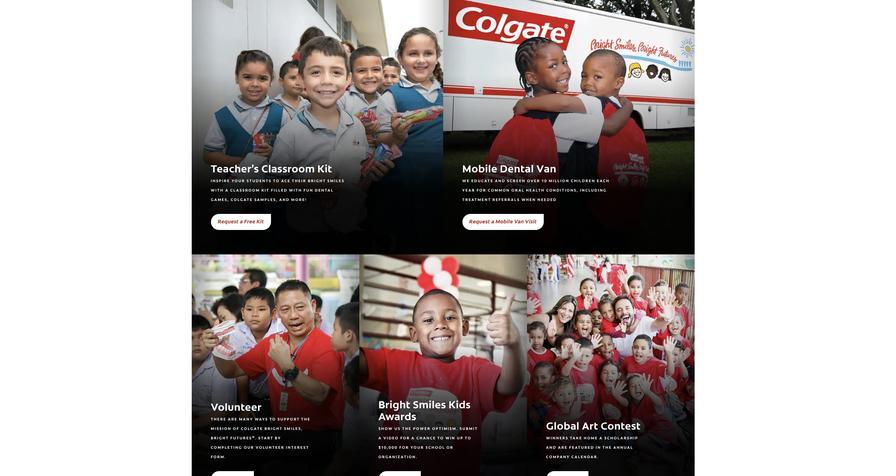 Task type: describe. For each thing, give the bounding box(es) containing it.
children
[[571, 180, 596, 183]]

and inside we educate and screen over 10 million children each year for common oral health conditions, including treatment referrals when needed
[[495, 180, 506, 183]]

educate
[[472, 180, 494, 183]]

$10,000
[[379, 447, 398, 450]]

up
[[457, 437, 464, 441]]

completing
[[211, 447, 242, 450]]

interest
[[286, 447, 309, 450]]

more!
[[291, 198, 307, 202]]

a left video
[[379, 437, 382, 441]]

in
[[596, 447, 602, 450]]

inspire
[[211, 180, 230, 183]]

bright smiles kids awards
[[379, 401, 471, 424]]

home
[[584, 437, 598, 441]]

contest
[[601, 423, 641, 433]]

request for mobile dental van
[[470, 218, 490, 225]]

to left ace
[[273, 180, 280, 183]]

conditions,
[[547, 189, 579, 193]]

teacher's classroom kit
[[211, 165, 332, 176]]

take
[[570, 437, 583, 441]]

featured
[[570, 447, 595, 450]]

.
[[255, 437, 257, 441]]

request a mobile van visit
[[470, 218, 537, 225]]

ace
[[281, 180, 291, 183]]

filled
[[271, 189, 288, 193]]

health
[[526, 189, 545, 193]]

1 horizontal spatial bright
[[265, 428, 283, 432]]

screen
[[507, 180, 526, 183]]

calendar.
[[572, 456, 599, 460]]

volunteer
[[211, 404, 262, 414]]

teacher's
[[211, 165, 259, 176]]

10
[[542, 180, 548, 183]]

treatment
[[463, 198, 491, 202]]

over
[[527, 180, 541, 183]]

1 vertical spatial van
[[515, 218, 524, 225]]

fun
[[304, 189, 314, 193]]

samples,
[[254, 198, 278, 202]]

mobile dental van
[[463, 165, 557, 176]]

2 vertical spatial for
[[400, 447, 409, 450]]

the inside show us the power optimism. submit a video for a chance to win up to $10,000 for your school or organization.
[[402, 428, 412, 432]]

inspire your students to ace their bright smiles
[[211, 180, 345, 183]]

dental
[[315, 189, 334, 193]]

company
[[547, 456, 570, 460]]

bright
[[379, 401, 411, 412]]

when
[[522, 198, 536, 202]]

0 vertical spatial colgate
[[231, 198, 253, 202]]

students
[[247, 180, 272, 183]]

start
[[259, 437, 273, 441]]

request a mobile van visit link
[[463, 214, 544, 230]]

by
[[275, 437, 281, 441]]

mobile inside request a mobile van visit link
[[496, 218, 513, 225]]

submit
[[460, 428, 478, 432]]

of
[[233, 428, 240, 432]]

your inside show us the power optimism. submit a video for a chance to win up to $10,000 for your school or organization.
[[411, 447, 424, 450]]

a for mobile
[[492, 218, 495, 225]]

many
[[239, 418, 253, 422]]

optimism.
[[432, 428, 458, 432]]

request a free kit
[[218, 218, 264, 225]]

classroom
[[230, 189, 260, 193]]

kids
[[449, 401, 471, 412]]

school
[[426, 447, 445, 450]]

games,
[[211, 198, 229, 202]]

or
[[447, 447, 454, 450]]

global
[[547, 423, 580, 433]]

power
[[413, 428, 431, 432]]

the inside there are many ways to support the mission of colgate bright smiles, bright futures
[[301, 418, 311, 422]]

volunteer
[[256, 447, 285, 450]]

organization.
[[379, 456, 418, 460]]

we
[[463, 180, 470, 183]]

to inside there are many ways to support the mission of colgate bright smiles, bright futures
[[270, 418, 276, 422]]

1 vertical spatial for
[[401, 437, 410, 441]]

request for teacher's classroom kit
[[218, 218, 239, 225]]

year
[[463, 189, 475, 193]]

referrals
[[493, 198, 520, 202]]



Task type: vqa. For each thing, say whether or not it's contained in the screenshot.
BRIGHT
yes



Task type: locate. For each thing, give the bounding box(es) containing it.
needed
[[538, 198, 557, 202]]

are up of
[[228, 418, 238, 422]]

the inside winners take home a scholarship and are featured in the annual company calendar.
[[603, 447, 612, 450]]

2 a from the left
[[492, 218, 495, 225]]

0 horizontal spatial the
[[301, 418, 311, 422]]

free
[[244, 218, 256, 225]]

1 vertical spatial mobile
[[496, 218, 513, 225]]

for
[[477, 189, 487, 193], [401, 437, 410, 441], [400, 447, 409, 450]]

your down chance
[[411, 447, 424, 450]]

0 horizontal spatial kit
[[257, 218, 264, 225]]

to right up
[[465, 437, 472, 441]]

and inside winners take home a scholarship and are featured in the annual company calendar.
[[547, 447, 557, 450]]

form.
[[211, 456, 226, 460]]

0 vertical spatial your
[[232, 180, 245, 183]]

0 horizontal spatial bright
[[211, 437, 229, 441]]

smiles,
[[284, 428, 303, 432]]

a inside request a free kit link
[[240, 218, 243, 225]]

there
[[211, 418, 227, 422]]

awards
[[379, 413, 417, 424]]

support
[[278, 418, 300, 422]]

1 horizontal spatial your
[[411, 447, 424, 450]]

for up organization.
[[400, 447, 409, 450]]

are inside winners take home a scholarship and are featured in the annual company calendar.
[[559, 447, 568, 450]]

request a free kit link
[[211, 214, 271, 230]]

visit
[[526, 218, 537, 225]]

classroom
[[262, 165, 315, 176]]

0 horizontal spatial van
[[515, 218, 524, 225]]

bright
[[308, 180, 326, 183], [265, 428, 283, 432], [211, 437, 229, 441]]

0 vertical spatial for
[[477, 189, 487, 193]]

win
[[446, 437, 456, 441]]

the right in
[[603, 447, 612, 450]]

smiles
[[413, 401, 446, 412]]

0 horizontal spatial are
[[228, 418, 238, 422]]

1 vertical spatial and
[[279, 198, 290, 202]]

® . start by completing our volunteer interest form.
[[211, 436, 309, 460]]

the up "smiles,"
[[301, 418, 311, 422]]

kit right the free
[[257, 218, 264, 225]]

1 horizontal spatial request
[[470, 218, 490, 225]]

to right the ways
[[270, 418, 276, 422]]

the right us
[[402, 428, 412, 432]]

chance
[[417, 437, 436, 441]]

1 a from the left
[[240, 218, 243, 225]]

0 horizontal spatial your
[[232, 180, 245, 183]]

2 with from the left
[[289, 189, 302, 193]]

0 vertical spatial van
[[537, 165, 557, 176]]

1 vertical spatial colgate
[[241, 428, 263, 432]]

a up in
[[600, 437, 603, 441]]

for inside we educate and screen over 10 million children each year for common oral health conditions, including treatment referrals when needed
[[477, 189, 487, 193]]

colgate
[[231, 198, 253, 202], [241, 428, 263, 432]]

van left visit
[[515, 218, 524, 225]]

2 horizontal spatial the
[[603, 447, 612, 450]]

van up 10
[[537, 165, 557, 176]]

winners
[[547, 437, 569, 441]]

1 horizontal spatial a
[[492, 218, 495, 225]]

futures
[[231, 437, 252, 441]]

van
[[537, 165, 557, 176], [515, 218, 524, 225]]

kit
[[318, 165, 332, 176], [257, 218, 264, 225]]

the
[[301, 418, 311, 422], [402, 428, 412, 432], [603, 447, 612, 450]]

request down treatment
[[470, 218, 490, 225]]

0 horizontal spatial a
[[240, 218, 243, 225]]

common
[[488, 189, 510, 193]]

1 horizontal spatial van
[[537, 165, 557, 176]]

1 vertical spatial kit
[[257, 218, 264, 225]]

are up company
[[559, 447, 568, 450]]

a for teacher's
[[240, 218, 243, 225]]

bright up dental
[[308, 180, 326, 183]]

1 horizontal spatial kit
[[318, 165, 332, 176]]

2 horizontal spatial and
[[547, 447, 557, 450]]

oral
[[512, 189, 525, 193]]

0 horizontal spatial and
[[279, 198, 290, 202]]

are inside there are many ways to support the mission of colgate bright smiles, bright futures
[[228, 418, 238, 422]]

and up common
[[495, 180, 506, 183]]

including
[[580, 189, 607, 193]]

0 vertical spatial mobile
[[463, 165, 498, 176]]

request left the free
[[218, 218, 239, 225]]

1 vertical spatial the
[[402, 428, 412, 432]]

dental
[[500, 165, 534, 176]]

kit
[[262, 189, 270, 193]]

colgate down the classroom at the top left
[[231, 198, 253, 202]]

2 request from the left
[[470, 218, 490, 225]]

0 vertical spatial bright
[[308, 180, 326, 183]]

colgate up ®
[[241, 428, 263, 432]]

with down their
[[289, 189, 302, 193]]

2 vertical spatial and
[[547, 447, 557, 450]]

a down referrals
[[492, 218, 495, 225]]

to left win
[[438, 437, 444, 441]]

us
[[395, 428, 401, 432]]

show us the power optimism. submit a video for a chance to win up to $10,000 for your school or organization.
[[379, 428, 478, 460]]

are
[[228, 418, 238, 422], [559, 447, 568, 450]]

mobile down referrals
[[496, 218, 513, 225]]

winners take home a scholarship and are featured in the annual company calendar.
[[547, 437, 639, 460]]

each
[[597, 180, 610, 183]]

0 horizontal spatial with
[[211, 189, 224, 193]]

million
[[549, 180, 570, 183]]

for down us
[[401, 437, 410, 441]]

with up games,
[[211, 189, 224, 193]]

video
[[384, 437, 399, 441]]

a
[[225, 189, 229, 193], [379, 437, 382, 441], [412, 437, 415, 441], [600, 437, 603, 441]]

1 horizontal spatial the
[[402, 428, 412, 432]]

request
[[218, 218, 239, 225], [470, 218, 490, 225]]

2 horizontal spatial bright
[[308, 180, 326, 183]]

there are many ways to support the mission of colgate bright smiles, bright futures
[[211, 418, 311, 441]]

a inside request a mobile van visit link
[[492, 218, 495, 225]]

for down educate
[[477, 189, 487, 193]]

and down winners
[[547, 447, 557, 450]]

a left the free
[[240, 218, 243, 225]]

®
[[252, 436, 255, 439]]

a down inspire
[[225, 189, 229, 193]]

0 vertical spatial are
[[228, 418, 238, 422]]

a inside winners take home a scholarship and are featured in the annual company calendar.
[[600, 437, 603, 441]]

scholarship
[[605, 437, 639, 441]]

to
[[273, 180, 280, 183], [270, 418, 276, 422], [438, 437, 444, 441], [465, 437, 472, 441]]

2 vertical spatial bright
[[211, 437, 229, 441]]

global art contest
[[547, 423, 641, 433]]

2 vertical spatial the
[[603, 447, 612, 450]]

smiles
[[328, 180, 345, 183]]

colgate inside there are many ways to support the mission of colgate bright smiles, bright futures
[[241, 428, 263, 432]]

our
[[244, 447, 254, 450]]

annual
[[614, 447, 634, 450]]

mobile
[[463, 165, 498, 176], [496, 218, 513, 225]]

and down filled
[[279, 198, 290, 202]]

with a classroom kit filled with fun dental
[[211, 189, 334, 193]]

1 request from the left
[[218, 218, 239, 225]]

0 vertical spatial and
[[495, 180, 506, 183]]

art
[[582, 423, 599, 433]]

bright up by
[[265, 428, 283, 432]]

games, colgate samples, and more!
[[211, 198, 307, 202]]

ways
[[255, 418, 268, 422]]

show
[[379, 428, 393, 432]]

we educate and screen over 10 million children each year for common oral health conditions, including treatment referrals when needed
[[463, 180, 610, 202]]

1 horizontal spatial with
[[289, 189, 302, 193]]

bright down mission
[[211, 437, 229, 441]]

1 vertical spatial are
[[559, 447, 568, 450]]

0 vertical spatial the
[[301, 418, 311, 422]]

your up the classroom at the top left
[[232, 180, 245, 183]]

and
[[495, 180, 506, 183], [279, 198, 290, 202], [547, 447, 557, 450]]

1 vertical spatial bright
[[265, 428, 283, 432]]

1 horizontal spatial are
[[559, 447, 568, 450]]

mission
[[211, 428, 231, 432]]

0 horizontal spatial request
[[218, 218, 239, 225]]

your
[[232, 180, 245, 183], [411, 447, 424, 450]]

1 vertical spatial your
[[411, 447, 424, 450]]

a down power
[[412, 437, 415, 441]]

1 with from the left
[[211, 189, 224, 193]]

1 horizontal spatial and
[[495, 180, 506, 183]]

mobile up educate
[[463, 165, 498, 176]]

0 vertical spatial kit
[[318, 165, 332, 176]]

kit up smiles
[[318, 165, 332, 176]]

their
[[292, 180, 307, 183]]



